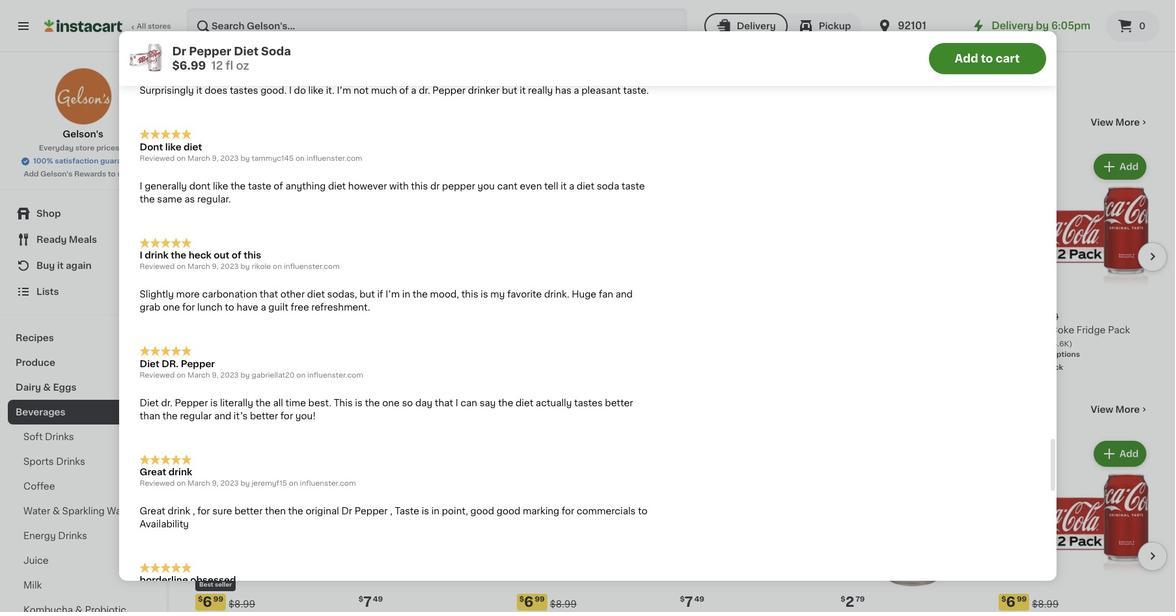 Task type: locate. For each thing, give the bounding box(es) containing it.
view more link for on sale now
[[1092, 116, 1150, 129]]

1 horizontal spatial taste
[[622, 182, 645, 191]]

for down more
[[182, 303, 195, 312]]

1 horizontal spatial tastes
[[575, 398, 603, 408]]

gelson's down 100%
[[40, 171, 72, 178]]

diet
[[184, 143, 202, 152], [328, 182, 346, 191], [577, 182, 595, 191], [307, 290, 325, 299], [516, 398, 534, 408]]

dr pepper diet soda $6.99 12 fl oz
[[172, 46, 291, 71]]

influenster.com inside diet dr. pepper reviewed on march 9, 2023 by gabriellat20 on influenster.com
[[308, 372, 364, 379]]

dr. down dr.
[[161, 398, 173, 408]]

that inside slightly more carbonation that other diet sodas, but if i'm in the mood, this is my favorite drink. huge fan and grab one for lunch to have a guilt free refreshment.
[[260, 290, 278, 299]]

1 horizontal spatial &
[[53, 507, 60, 516]]

0 vertical spatial i'm
[[337, 86, 351, 95]]

borderline obsessed
[[140, 576, 236, 585]]

0 horizontal spatial delivery
[[737, 22, 776, 31]]

2 2023 from the top
[[221, 155, 239, 162]]

1 vertical spatial fl
[[220, 351, 225, 358]]

item carousel region
[[195, 146, 1168, 381], [195, 433, 1168, 612]]

in
[[402, 290, 411, 299], [231, 364, 238, 371], [1035, 364, 1042, 371], [432, 507, 440, 516]]

0 vertical spatial fl
[[226, 61, 234, 71]]

gabriellat20
[[252, 372, 295, 379]]

2 more from the top
[[1116, 405, 1141, 414]]

& for dairy
[[43, 383, 51, 392]]

a inside i generally dont like the taste of anything diet however with this dr pepper you cant even tell it a diet soda taste the same as regular.
[[569, 182, 575, 191]]

march inside great drink reviewed on march 9, 2023 by jeremyf15 on influenster.com
[[188, 480, 210, 487]]

pepper inside dr pepper diet soda $6.99 12 fl oz
[[189, 46, 231, 57]]

delivery for delivery by 6:05pm
[[992, 21, 1034, 31]]

0 horizontal spatial soft drinks link
[[8, 425, 158, 450]]

regular.
[[197, 195, 231, 204]]

like right 'dont'
[[165, 143, 182, 152]]

add inside 'button'
[[955, 53, 979, 64]]

0 vertical spatial soft
[[195, 403, 226, 416]]

2023 inside diet dr. pepper reviewed on march 9, 2023 by gabriellat20 on influenster.com
[[221, 372, 239, 379]]

0 horizontal spatial one
[[163, 303, 180, 312]]

like
[[309, 86, 324, 95], [165, 143, 182, 152], [213, 182, 228, 191]]

1 vertical spatial dr.
[[161, 398, 173, 408]]

pepper left taste
[[355, 507, 388, 516]]

0 horizontal spatial tastes
[[230, 86, 258, 95]]

1 horizontal spatial i'm
[[386, 290, 400, 299]]

100%
[[33, 158, 53, 165]]

more
[[1116, 118, 1141, 127], [1116, 405, 1141, 414]]

pepper up regular
[[175, 398, 208, 408]]

2 view more link from the top
[[1092, 403, 1150, 416]]

by left 'tammyc145'
[[241, 155, 250, 162]]

pepper inside great drink , for sure better then the original dr pepper , taste is in point, good good marking for commercials to availability
[[355, 507, 388, 516]]

0 horizontal spatial $ 6 99
[[198, 308, 224, 322]]

1 view more from the top
[[1092, 118, 1141, 127]]

1 many from the left
[[208, 364, 229, 371]]

by inside diet dr. pepper reviewed on march 9, 2023 by gabriellat20 on influenster.com
[[241, 372, 250, 379]]

diet for dr.
[[140, 359, 160, 368]]

march down dr.pepper
[[188, 60, 210, 67]]

diet left dr.
[[140, 359, 160, 368]]

great for great drink reviewed on march 9, 2023 by jeremyf15 on influenster.com
[[140, 468, 166, 477]]

by left jeremyf15
[[241, 480, 250, 487]]

1 vertical spatial and
[[214, 411, 231, 421]]

1 great from the top
[[140, 468, 166, 477]]

good left "marking"
[[497, 507, 521, 516]]

dr right original
[[342, 507, 353, 516]]

energy drinks
[[23, 532, 87, 541]]

diet inside diet dr. pepper reviewed on march 9, 2023 by gabriellat20 on influenster.com
[[140, 359, 160, 368]]

instacart logo image
[[44, 18, 122, 34]]

march inside dont like diet reviewed on march 9, 2023 by tammyc145 on influenster.com
[[188, 155, 210, 162]]

0 vertical spatial view
[[1092, 118, 1114, 127]]

2 9, from the top
[[212, 155, 219, 162]]

like inside dont like diet reviewed on march 9, 2023 by tammyc145 on influenster.com
[[165, 143, 182, 152]]

influenster.com up it.
[[302, 60, 358, 67]]

2 march from the top
[[188, 155, 210, 162]]

do
[[294, 86, 306, 95]]

on right jeremyf15
[[289, 480, 298, 487]]

fl inside item carousel region
[[220, 351, 225, 358]]

march up availability
[[188, 480, 210, 487]]

5 reviewed from the top
[[140, 480, 175, 487]]

juice link
[[8, 549, 158, 573]]

2023 inside "i drink the heck out of this reviewed on march 9, 2023 by rikole on influenster.com"
[[221, 263, 239, 271]]

to inside slightly more carbonation that other diet sodas, but if i'm in the mood, this is my favorite drink. huge fan and grab one for lunch to have a guilt free refreshment.
[[225, 303, 234, 312]]

0 vertical spatial &
[[43, 383, 51, 392]]

1 vertical spatial great
[[140, 507, 165, 516]]

the left heck
[[171, 251, 186, 260]]

drink inside great drink reviewed on march 9, 2023 by jeremyf15 on influenster.com
[[169, 468, 192, 477]]

3 9, from the top
[[212, 263, 219, 271]]

in left point,
[[432, 507, 440, 516]]

it.
[[326, 86, 335, 95]]

1 water from the left
[[23, 507, 50, 516]]

dr.pepper
[[162, 47, 208, 56]]

0 horizontal spatial 49
[[373, 596, 383, 603]]

like inside i generally dont like the taste of anything diet however with this dr pepper you cant even tell it a diet soda taste the same as regular.
[[213, 182, 228, 191]]

this
[[411, 182, 428, 191], [244, 251, 261, 260], [462, 290, 479, 299]]

1 horizontal spatial water
[[107, 507, 134, 516]]

0
[[1140, 22, 1146, 31]]

9, down out
[[212, 263, 219, 271]]

1 vertical spatial but
[[360, 290, 375, 299]]

1 horizontal spatial soft drinks
[[195, 403, 276, 416]]

1 horizontal spatial like
[[213, 182, 228, 191]]

better
[[605, 398, 634, 408], [250, 411, 278, 421], [235, 507, 263, 516]]

1 vertical spatial drink
[[169, 468, 192, 477]]

best
[[199, 582, 214, 587]]

4 reviewed from the top
[[140, 372, 175, 379]]

like up the regular.
[[213, 182, 228, 191]]

1 vertical spatial item carousel region
[[195, 433, 1168, 612]]

0 vertical spatial better
[[605, 398, 634, 408]]

all stores link
[[44, 8, 172, 44]]

influenster.com inside "i drink the heck out of this reviewed on march 9, 2023 by rikole on influenster.com"
[[284, 263, 340, 271]]

the left all
[[256, 398, 271, 408]]

seller
[[215, 582, 232, 587]]

1 vertical spatial i'm
[[386, 290, 400, 299]]

beverages down the dairy & eggs
[[16, 408, 66, 417]]

but
[[502, 86, 518, 95], [360, 290, 375, 299]]

water & sparkling water link
[[8, 499, 158, 524]]

huge
[[572, 290, 597, 299]]

great
[[140, 468, 166, 477], [140, 507, 165, 516]]

1 march from the top
[[188, 60, 210, 67]]

1 horizontal spatial oz
[[236, 61, 249, 71]]

1 9, from the top
[[212, 60, 219, 67]]

all
[[137, 23, 146, 30]]

1 horizontal spatial this
[[411, 182, 428, 191]]

1 horizontal spatial dr
[[342, 507, 353, 516]]

0 horizontal spatial $ 6 99 $8.99
[[198, 595, 256, 609]]

delivery inside button
[[737, 22, 776, 31]]

pepper left drinker
[[433, 86, 466, 95]]

1 more from the top
[[1116, 118, 1141, 127]]

1 vertical spatial view more link
[[1092, 403, 1150, 416]]

2 reviewed from the top
[[140, 155, 175, 162]]

i'm right it.
[[337, 86, 351, 95]]

save
[[117, 171, 135, 178]]

i inside "i drink the heck out of this reviewed on march 9, 2023 by rikole on influenster.com"
[[140, 251, 143, 260]]

1 view from the top
[[1092, 118, 1114, 127]]

great inside great drink , for sure better then the original dr pepper , taste is in point, good good marking for commercials to availability
[[140, 507, 165, 516]]

water down coffee
[[23, 507, 50, 516]]

good right point,
[[471, 507, 495, 516]]

0 horizontal spatial many
[[208, 364, 229, 371]]

same
[[157, 195, 182, 204]]

oz
[[236, 61, 249, 71], [227, 351, 235, 358]]

drink inside great drink , for sure better then the original dr pepper , taste is in point, good good marking for commercials to availability
[[168, 507, 190, 516]]

1 , from the left
[[193, 507, 195, 516]]

tell
[[545, 182, 559, 191]]

diet down on
[[184, 143, 202, 152]]

to inside great drink , for sure better then the original dr pepper , taste is in point, good good marking for commercials to availability
[[638, 507, 648, 516]]

0 vertical spatial more
[[1116, 118, 1141, 127]]

taste down 'tammyc145'
[[248, 182, 272, 191]]

2 $ 6 99 $8.99 from the left
[[1002, 595, 1060, 609]]

2023 inside great drink reviewed on march 9, 2023 by jeremyf15 on influenster.com
[[221, 480, 239, 487]]

on sale now link
[[195, 115, 287, 130]]

i'm
[[337, 86, 351, 95], [386, 290, 400, 299]]

guarantee
[[100, 158, 138, 165]]

generally
[[145, 182, 187, 191]]

much
[[371, 86, 397, 95]]

1 horizontal spatial beverages
[[195, 68, 301, 87]]

march
[[188, 60, 210, 67], [188, 155, 210, 162], [188, 263, 210, 271], [188, 372, 210, 379], [188, 480, 210, 487]]

diet inside diet dr. pepper is literally the all time best. this is the one so day that i can say the diet actually tastes better than the regular and it's better for you!
[[516, 398, 534, 408]]

3 reviewed from the top
[[140, 263, 175, 271]]

the inside "i drink the heck out of this reviewed on march 9, 2023 by rikole on influenster.com"
[[171, 251, 186, 260]]

1 item carousel region from the top
[[195, 146, 1168, 381]]

i'm for not
[[337, 86, 351, 95]]

4 9, from the top
[[212, 372, 219, 379]]

to down carbonation
[[225, 303, 234, 312]]

0 horizontal spatial that
[[260, 290, 278, 299]]

1 horizontal spatial delivery
[[992, 21, 1034, 31]]

$ 2 79
[[841, 595, 865, 609]]

that inside diet dr. pepper is literally the all time best. this is the one so day that i can say the diet actually tastes better than the regular and it's better for you!
[[435, 398, 454, 408]]

diet inside diet dr.pepper reviewed on march 9, 2023 by suzettem7 on influenster.com
[[140, 47, 160, 56]]

to inside 'button'
[[982, 53, 994, 64]]

reviewed inside dont like diet reviewed on march 9, 2023 by tammyc145 on influenster.com
[[140, 155, 175, 162]]

2 good from the left
[[497, 507, 521, 516]]

diet for dr.
[[140, 398, 159, 408]]

for right "marking"
[[562, 507, 575, 516]]

influenster.com inside dont like diet reviewed on march 9, 2023 by tammyc145 on influenster.com
[[307, 155, 363, 162]]

None search field
[[186, 8, 688, 44]]

everyday store prices
[[39, 145, 119, 152]]

oz inside dr pepper diet soda $6.99 12 fl oz
[[236, 61, 249, 71]]

all
[[273, 398, 283, 408]]

1 view more link from the top
[[1092, 116, 1150, 129]]

$ inside $ 2 79
[[841, 596, 846, 603]]

jeremyf15
[[252, 480, 287, 487]]

soft drinks link down many in stock
[[195, 402, 276, 418]]

1 vertical spatial better
[[250, 411, 278, 421]]

product group containing add
[[1000, 151, 1150, 376]]

say
[[480, 398, 496, 408]]

the right than
[[163, 411, 178, 421]]

2 vertical spatial better
[[235, 507, 263, 516]]

so
[[402, 398, 413, 408]]

1 horizontal spatial that
[[435, 398, 454, 408]]

i'm right if in the left top of the page
[[386, 290, 400, 299]]

view more link
[[1092, 116, 1150, 129], [1092, 403, 1150, 416]]

0 vertical spatial like
[[309, 86, 324, 95]]

stock up gabriellat20
[[239, 364, 260, 371]]

view more for on sale now
[[1092, 118, 1141, 127]]

5 2023 from the top
[[221, 480, 239, 487]]

1 reviewed from the top
[[140, 60, 175, 67]]

1 $ 7 49 from the left
[[359, 595, 383, 609]]

really
[[528, 86, 553, 95]]

0 vertical spatial view more link
[[1092, 116, 1150, 129]]

0 horizontal spatial taste
[[248, 182, 272, 191]]

taste right soda
[[622, 182, 645, 191]]

i'm for in
[[386, 290, 400, 299]]

0 horizontal spatial water
[[23, 507, 50, 516]]

march up dont
[[188, 155, 210, 162]]

favorite
[[508, 290, 542, 299]]

3 march from the top
[[188, 263, 210, 271]]

1 vertical spatial soft drinks
[[23, 433, 74, 442]]

pepper up '$6.99'
[[189, 46, 231, 57]]

0 horizontal spatial soft
[[23, 433, 43, 442]]

2 stock from the left
[[1043, 364, 1064, 371]]

can
[[461, 398, 478, 408]]

5 march from the top
[[188, 480, 210, 487]]

beverages
[[195, 68, 301, 87], [16, 408, 66, 417]]

dr. right much at the left of the page
[[419, 86, 430, 95]]

0 horizontal spatial beverages
[[16, 408, 66, 417]]

march inside "i drink the heck out of this reviewed on march 9, 2023 by rikole on influenster.com"
[[188, 263, 210, 271]]

1 vertical spatial like
[[165, 143, 182, 152]]

drink
[[145, 251, 169, 260], [169, 468, 192, 477], [168, 507, 190, 516]]

tastes
[[230, 86, 258, 95], [575, 398, 603, 408]]

a left guilt
[[261, 303, 266, 312]]

1 vertical spatial of
[[274, 182, 283, 191]]

5 9, from the top
[[212, 480, 219, 487]]

0 vertical spatial great
[[140, 468, 166, 477]]

of
[[400, 86, 409, 95], [274, 182, 283, 191], [232, 251, 242, 260]]

12 up does
[[211, 61, 223, 71]]

has
[[556, 86, 572, 95]]

and right fan
[[616, 290, 633, 299]]

is up regular
[[210, 398, 218, 408]]

soft up sports
[[23, 433, 43, 442]]

that right day
[[435, 398, 454, 408]]

marking
[[523, 507, 560, 516]]

the right say
[[499, 398, 514, 408]]

★★★★★
[[140, 34, 192, 44], [140, 34, 192, 44], [140, 129, 192, 140], [140, 129, 192, 140], [140, 238, 192, 248], [140, 238, 192, 248], [195, 339, 241, 348], [195, 339, 241, 348], [140, 346, 192, 357], [140, 346, 192, 357], [140, 454, 192, 465], [140, 454, 192, 465], [140, 563, 192, 573], [140, 563, 192, 573]]

and inside diet dr. pepper is literally the all time best. this is the one so day that i can say the diet actually tastes better than the regular and it's better for you!
[[214, 411, 231, 421]]

2023 down out
[[221, 263, 239, 271]]

soft drinks link up sports drinks
[[8, 425, 158, 450]]

9, down on
[[212, 155, 219, 162]]

to left cart
[[982, 53, 994, 64]]

gelson's up store
[[63, 130, 103, 139]]

the right then
[[288, 507, 304, 516]]

milk link
[[8, 573, 158, 598]]

0 horizontal spatial but
[[360, 290, 375, 299]]

not
[[354, 86, 369, 95]]

0 horizontal spatial oz
[[227, 351, 235, 358]]

pack
[[1109, 326, 1131, 335]]

service type group
[[705, 13, 862, 39]]

buy
[[36, 261, 55, 270]]

guilt
[[269, 303, 289, 312]]

1 horizontal spatial $ 6 99 $8.99
[[1002, 595, 1060, 609]]

2023 down many in stock
[[221, 372, 239, 379]]

0 vertical spatial item carousel region
[[195, 146, 1168, 381]]

$ inside $ 6
[[359, 309, 364, 316]]

i inside diet dr. pepper is literally the all time best. this is the one so day that i can say the diet actually tastes better than the regular and it's better for you!
[[456, 398, 459, 408]]

4 march from the top
[[188, 372, 210, 379]]

in right if in the left top of the page
[[402, 290, 411, 299]]

1 horizontal spatial dr.
[[419, 86, 430, 95]]

view more
[[1092, 118, 1141, 127], [1092, 405, 1141, 414]]

$6.99 original price: $8.99 element
[[195, 307, 346, 324], [195, 594, 346, 611], [517, 594, 667, 611], [1000, 594, 1150, 611]]

i
[[289, 86, 292, 95], [140, 182, 142, 191], [140, 251, 143, 260], [456, 398, 459, 408]]

better inside great drink , for sure better then the original dr pepper , taste is in point, good good marking for commercials to availability
[[235, 507, 263, 516]]

dr. inside diet dr. pepper is literally the all time best. this is the one so day that i can say the diet actually tastes better than the regular and it's better for you!
[[161, 398, 173, 408]]

it right tell
[[561, 182, 567, 191]]

pepper
[[189, 46, 231, 57], [433, 86, 466, 95], [181, 359, 215, 368], [175, 398, 208, 408], [355, 507, 388, 516]]

,
[[193, 507, 195, 516], [390, 507, 393, 516]]

one left the so
[[383, 398, 400, 408]]

0 horizontal spatial stock
[[239, 364, 260, 371]]

product group
[[195, 151, 346, 376], [517, 151, 667, 360], [1000, 151, 1150, 376], [1000, 438, 1150, 612]]

pepper inside diet dr. pepper is literally the all time best. this is the one so day that i can say the diet actually tastes better than the regular and it's better for you!
[[175, 398, 208, 408]]

diet up than
[[140, 398, 159, 408]]

soft left it's
[[195, 403, 226, 416]]

2
[[846, 595, 855, 609]]

slightly more carbonation that other diet sodas, but if i'm in the mood, this is my favorite drink. huge fan and grab one for lunch to have a guilt free refreshment.
[[140, 290, 633, 312]]

1 horizontal spatial 7
[[685, 595, 694, 609]]

anything
[[286, 182, 326, 191]]

0 horizontal spatial of
[[232, 251, 242, 260]]

and inside slightly more carbonation that other diet sodas, but if i'm in the mood, this is my favorite drink. huge fan and grab one for lunch to have a guilt free refreshment.
[[616, 290, 633, 299]]

soda
[[597, 182, 620, 191]]

out
[[214, 251, 230, 260]]

but inside slightly more carbonation that other diet sodas, but if i'm in the mood, this is my favorite drink. huge fan and grab one for lunch to have a guilt free refreshment.
[[360, 290, 375, 299]]

2 water from the left
[[107, 507, 134, 516]]

9,
[[212, 60, 219, 67], [212, 155, 219, 162], [212, 263, 219, 271], [212, 372, 219, 379], [212, 480, 219, 487]]

in inside coca-cola coke fridge pack (14.6k) 4 options many in stock
[[1035, 364, 1042, 371]]

the up $6.49 original price: $7.99 element
[[413, 290, 428, 299]]

2023 inside dont like diet reviewed on march 9, 2023 by tammyc145 on influenster.com
[[221, 155, 239, 162]]

& left eggs
[[43, 383, 51, 392]]

one down slightly
[[163, 303, 180, 312]]

0 horizontal spatial i'm
[[337, 86, 351, 95]]

0 vertical spatial oz
[[236, 61, 249, 71]]

0 vertical spatial add button
[[1096, 155, 1146, 179]]

by
[[1037, 21, 1050, 31], [241, 60, 250, 67], [241, 155, 250, 162], [241, 263, 250, 271], [241, 372, 250, 379], [241, 480, 250, 487]]

2 view from the top
[[1092, 405, 1114, 414]]

add to cart button
[[929, 43, 1047, 74]]

i left can on the bottom left
[[456, 398, 459, 408]]

2 view more from the top
[[1092, 405, 1141, 414]]

the
[[231, 182, 246, 191], [140, 195, 155, 204], [171, 251, 186, 260], [413, 290, 428, 299], [256, 398, 271, 408], [365, 398, 380, 408], [499, 398, 514, 408], [163, 411, 178, 421], [288, 507, 304, 516]]

diet inside diet dr. pepper is literally the all time best. this is the one so day that i can say the diet actually tastes better than the regular and it's better for you!
[[140, 398, 159, 408]]

1 vertical spatial more
[[1116, 405, 1141, 414]]

i'm inside slightly more carbonation that other diet sodas, but if i'm in the mood, this is my favorite drink. huge fan and grab one for lunch to have a guilt free refreshment.
[[386, 290, 400, 299]]

fl inside dr pepper diet soda $6.99 12 fl oz
[[226, 61, 234, 71]]

on sale now
[[195, 115, 287, 129]]

2 horizontal spatial like
[[309, 86, 324, 95]]

stock down 4 at right
[[1043, 364, 1064, 371]]

sodas,
[[327, 290, 357, 299]]

diet inside slightly more carbonation that other diet sodas, but if i'm in the mood, this is my favorite drink. huge fan and grab one for lunch to have a guilt free refreshment.
[[307, 290, 325, 299]]

fan
[[599, 290, 614, 299]]

tastes right actually
[[575, 398, 603, 408]]

diet inside dr pepper diet soda $6.99 12 fl oz
[[234, 46, 259, 57]]

1 vertical spatial view
[[1092, 405, 1114, 414]]

soft drinks
[[195, 403, 276, 416], [23, 433, 74, 442]]

rikole
[[252, 263, 271, 271]]

great inside great drink reviewed on march 9, 2023 by jeremyf15 on influenster.com
[[140, 468, 166, 477]]

coffee link
[[8, 474, 158, 499]]

2 horizontal spatial of
[[400, 86, 409, 95]]

2 vertical spatial of
[[232, 251, 242, 260]]

influenster.com up this
[[308, 372, 364, 379]]

influenster.com up original
[[300, 480, 356, 487]]

1 vertical spatial that
[[435, 398, 454, 408]]

7
[[364, 595, 372, 609], [685, 595, 694, 609]]

reviewed up slightly
[[140, 263, 175, 271]]

obsessed
[[190, 576, 236, 585]]

drinks down gabriellat20
[[229, 403, 276, 416]]

reviewed up the surprisingly
[[140, 60, 175, 67]]

1 2023 from the top
[[221, 60, 239, 67]]

2 many from the left
[[1013, 364, 1033, 371]]

1 horizontal spatial good
[[497, 507, 521, 516]]

reviewed down 'dont'
[[140, 155, 175, 162]]

tastes right does
[[230, 86, 258, 95]]

3 2023 from the top
[[221, 263, 239, 271]]

2 vertical spatial this
[[462, 290, 479, 299]]

1 vertical spatial add button
[[1096, 442, 1146, 466]]

one inside slightly more carbonation that other diet sodas, but if i'm in the mood, this is my favorite drink. huge fan and grab one for lunch to have a guilt free refreshment.
[[163, 303, 180, 312]]

0 vertical spatial dr.
[[419, 86, 430, 95]]

0 horizontal spatial this
[[244, 251, 261, 260]]

energy drinks link
[[8, 524, 158, 549]]

1 vertical spatial &
[[53, 507, 60, 516]]

4 2023 from the top
[[221, 372, 239, 379]]

is left the my
[[481, 290, 489, 299]]

pepper down x
[[181, 359, 215, 368]]

2 great from the top
[[140, 507, 165, 516]]

2 vertical spatial drink
[[168, 507, 190, 516]]

drink inside "i drink the heck out of this reviewed on march 9, 2023 by rikole on influenster.com"
[[145, 251, 169, 260]]

dr inside dr pepper diet soda $6.99 12 fl oz
[[172, 46, 186, 57]]

by inside "i drink the heck out of this reviewed on march 9, 2023 by rikole on influenster.com"
[[241, 263, 250, 271]]

0 vertical spatial view more
[[1092, 118, 1141, 127]]

1 horizontal spatial stock
[[1043, 364, 1064, 371]]

1 vertical spatial soft
[[23, 433, 43, 442]]

diet up the free
[[307, 290, 325, 299]]

1 7 from the left
[[364, 595, 372, 609]]

diet for dr.pepper
[[140, 47, 160, 56]]

this right mood,
[[462, 290, 479, 299]]

this up rikole
[[244, 251, 261, 260]]

reviewed down dr.
[[140, 372, 175, 379]]

this inside "i drink the heck out of this reviewed on march 9, 2023 by rikole on influenster.com"
[[244, 251, 261, 260]]

1 vertical spatial tastes
[[575, 398, 603, 408]]

by inside diet dr.pepper reviewed on march 9, 2023 by suzettem7 on influenster.com
[[241, 60, 250, 67]]

6
[[203, 308, 212, 322], [364, 308, 373, 322], [203, 595, 212, 609], [524, 595, 534, 609], [1007, 595, 1016, 609]]

0 vertical spatial beverages
[[195, 68, 301, 87]]

0 vertical spatial one
[[163, 303, 180, 312]]

by down many in stock
[[241, 372, 250, 379]]

2 item carousel region from the top
[[195, 433, 1168, 612]]

$8.99 inside product group
[[1033, 313, 1060, 322]]

by inside great drink reviewed on march 9, 2023 by jeremyf15 on influenster.com
[[241, 480, 250, 487]]

for inside diet dr. pepper is literally the all time best. this is the one so day that i can say the diet actually tastes better than the regular and it's better for you!
[[281, 411, 293, 421]]

0 horizontal spatial good
[[471, 507, 495, 516]]

0 horizontal spatial ,
[[193, 507, 195, 516]]

1 horizontal spatial fl
[[226, 61, 234, 71]]

1 horizontal spatial one
[[383, 398, 400, 408]]

pickup
[[819, 22, 852, 31]]

0 vertical spatial this
[[411, 182, 428, 191]]

beverages down diet dr.pepper reviewed on march 9, 2023 by suzettem7 on influenster.com
[[195, 68, 301, 87]]

i left do
[[289, 86, 292, 95]]

0 horizontal spatial and
[[214, 411, 231, 421]]

influenster.com up anything
[[307, 155, 363, 162]]

is
[[481, 290, 489, 299], [210, 398, 218, 408], [355, 398, 363, 408], [422, 507, 429, 516]]

2023 down sale
[[221, 155, 239, 162]]

soft drinks up sports drinks
[[23, 433, 74, 442]]

0 vertical spatial and
[[616, 290, 633, 299]]

add to cart
[[955, 53, 1021, 64]]

0 horizontal spatial 7
[[364, 595, 372, 609]]

0 vertical spatial drink
[[145, 251, 169, 260]]

1 horizontal spatial $ 7 49
[[681, 595, 705, 609]]

i up slightly
[[140, 251, 143, 260]]

9, right '$6.99'
[[212, 60, 219, 67]]

pepper inside diet dr. pepper reviewed on march 9, 2023 by gabriellat20 on influenster.com
[[181, 359, 215, 368]]

produce link
[[8, 351, 158, 375]]

a inside slightly more carbonation that other diet sodas, but if i'm in the mood, this is my favorite drink. huge fan and grab one for lunch to have a guilt free refreshment.
[[261, 303, 266, 312]]

1 vertical spatial one
[[383, 398, 400, 408]]

1 horizontal spatial soft
[[195, 403, 226, 416]]



Task type: vqa. For each thing, say whether or not it's contained in the screenshot.
Influenster.Com in 'Great drink Reviewed on March 9, 2023 by jeremyf15 on influenster.com'
yes



Task type: describe. For each thing, give the bounding box(es) containing it.
free
[[291, 303, 309, 312]]

drinks up coffee link
[[56, 457, 85, 466]]

9, inside diet dr.pepper reviewed on march 9, 2023 by suzettem7 on influenster.com
[[212, 60, 219, 67]]

add gelson's rewards to save
[[24, 171, 135, 178]]

1 49 from the left
[[373, 596, 383, 603]]

diet left however
[[328, 182, 346, 191]]

2 taste from the left
[[622, 182, 645, 191]]

1 taste from the left
[[248, 182, 272, 191]]

item carousel region for soft drinks
[[195, 433, 1168, 612]]

a right much at the left of the page
[[411, 86, 417, 95]]

on right gabriellat20
[[297, 372, 306, 379]]

literally
[[220, 398, 253, 408]]

on down dr.
[[177, 372, 186, 379]]

diet inside dont like diet reviewed on march 9, 2023 by tammyc145 on influenster.com
[[184, 143, 202, 152]]

options
[[1053, 351, 1081, 358]]

diet left soda
[[577, 182, 595, 191]]

0 vertical spatial tastes
[[230, 86, 258, 95]]

it inside i generally dont like the taste of anything diet however with this dr pepper you cant even tell it a diet soda taste the same as regular.
[[561, 182, 567, 191]]

sparkling
[[62, 507, 105, 516]]

drink for i drink the heck out of this
[[145, 251, 169, 260]]

0 vertical spatial soft drinks link
[[195, 402, 276, 418]]

point,
[[442, 507, 468, 516]]

tastes inside diet dr. pepper is literally the all time best. this is the one so day that i can say the diet actually tastes better than the regular and it's better for you!
[[575, 398, 603, 408]]

than
[[140, 411, 160, 421]]

0 vertical spatial gelson's
[[63, 130, 103, 139]]

buy it again
[[36, 261, 92, 270]]

it left does
[[196, 86, 202, 95]]

12 right x
[[211, 351, 218, 358]]

i inside i generally dont like the taste of anything diet however with this dr pepper you cant even tell it a diet soda taste the same as regular.
[[140, 182, 142, 191]]

1 vertical spatial soft drinks link
[[8, 425, 158, 450]]

92101 button
[[878, 8, 956, 44]]

influenster.com inside great drink reviewed on march 9, 2023 by jeremyf15 on influenster.com
[[300, 480, 356, 487]]

however
[[348, 182, 387, 191]]

dont like diet reviewed on march 9, 2023 by tammyc145 on influenster.com
[[140, 143, 363, 162]]

in down 12 x 12 fl oz
[[231, 364, 238, 371]]

then
[[265, 507, 286, 516]]

0 vertical spatial soft drinks
[[195, 403, 276, 416]]

water & sparkling water
[[23, 507, 134, 516]]

it left really
[[520, 86, 526, 95]]

delivery button
[[705, 13, 788, 39]]

dont
[[189, 182, 211, 191]]

2023 inside diet dr.pepper reviewed on march 9, 2023 by suzettem7 on influenster.com
[[221, 60, 239, 67]]

for inside slightly more carbonation that other diet sodas, but if i'm in the mood, this is my favorite drink. huge fan and grab one for lunch to have a guilt free refreshment.
[[182, 303, 195, 312]]

view for on sale now
[[1092, 118, 1114, 127]]

many inside coca-cola coke fridge pack (14.6k) 4 options many in stock
[[1013, 364, 1033, 371]]

stores
[[148, 23, 171, 30]]

coca-
[[1000, 326, 1028, 335]]

great drink , for sure better then the original dr pepper , taste is in point, good good marking for commercials to availability
[[140, 507, 648, 529]]

commercials
[[577, 507, 636, 516]]

reviewed inside "i drink the heck out of this reviewed on march 9, 2023 by rikole on influenster.com"
[[140, 263, 175, 271]]

2 $ 7 49 from the left
[[681, 595, 705, 609]]

influenster.com inside diet dr.pepper reviewed on march 9, 2023 by suzettem7 on influenster.com
[[302, 60, 358, 67]]

gelson's logo image
[[54, 68, 112, 125]]

best seller
[[199, 582, 232, 587]]

for left 'sure'
[[198, 507, 210, 516]]

1 good from the left
[[471, 507, 495, 516]]

other
[[281, 290, 305, 299]]

dr inside great drink , for sure better then the original dr pepper , taste is in point, good good marking for commercials to availability
[[342, 507, 353, 516]]

now
[[254, 115, 287, 129]]

a right has
[[574, 86, 580, 95]]

on up generally
[[177, 155, 186, 162]]

surprisingly it does tastes good. i do like it. i'm not much of a dr. pepper drinker but it really has a pleasant taste.
[[140, 86, 649, 95]]

suzettem7
[[252, 60, 290, 67]]

diet dr.pepper reviewed on march 9, 2023 by suzettem7 on influenster.com
[[140, 47, 358, 67]]

0 horizontal spatial soft drinks
[[23, 433, 74, 442]]

juice
[[23, 556, 49, 566]]

& for water
[[53, 507, 60, 516]]

2 49 from the left
[[695, 596, 705, 603]]

even
[[520, 182, 542, 191]]

is inside great drink , for sure better then the original dr pepper , taste is in point, good good marking for commercials to availability
[[422, 507, 429, 516]]

beverages link
[[8, 400, 158, 425]]

1 vertical spatial gelson's
[[40, 171, 72, 178]]

diet dr. pepper is literally the all time best. this is the one so day that i can say the diet actually tastes better than the regular and it's better for you!
[[140, 398, 634, 421]]

is right this
[[355, 398, 363, 408]]

9, inside diet dr. pepper reviewed on march 9, 2023 by gabriellat20 on influenster.com
[[212, 372, 219, 379]]

to left save
[[108, 171, 116, 178]]

12 inside dr pepper diet soda $6.99 12 fl oz
[[211, 61, 223, 71]]

regular
[[180, 411, 212, 421]]

drinker
[[468, 86, 500, 95]]

by left 6:05pm
[[1037, 21, 1050, 31]]

recipes link
[[8, 326, 158, 351]]

on right 'tammyc145'
[[296, 155, 305, 162]]

on right suzettem7
[[291, 60, 301, 67]]

drinks up sports drinks
[[45, 433, 74, 442]]

1 vertical spatial $ 6 99
[[520, 595, 545, 609]]

dont
[[140, 143, 163, 152]]

lists link
[[8, 279, 158, 305]]

best.
[[309, 398, 332, 408]]

on up availability
[[177, 480, 186, 487]]

sale
[[220, 115, 251, 129]]

taste.
[[624, 86, 649, 95]]

is inside slightly more carbonation that other diet sodas, but if i'm in the mood, this is my favorite drink. huge fan and grab one for lunch to have a guilt free refreshment.
[[481, 290, 489, 299]]

heck
[[189, 251, 212, 260]]

in inside slightly more carbonation that other diet sodas, but if i'm in the mood, this is my favorite drink. huge fan and grab one for lunch to have a guilt free refreshment.
[[402, 290, 411, 299]]

1 stock from the left
[[239, 364, 260, 371]]

the right this
[[365, 398, 380, 408]]

reviewed inside great drink reviewed on march 9, 2023 by jeremyf15 on influenster.com
[[140, 480, 175, 487]]

surprisingly
[[140, 86, 194, 95]]

on right rikole
[[273, 263, 282, 271]]

taste
[[395, 507, 420, 516]]

1 add button from the top
[[1096, 155, 1146, 179]]

this
[[334, 398, 353, 408]]

does
[[205, 86, 228, 95]]

delivery for delivery
[[737, 22, 776, 31]]

on down dr.pepper
[[177, 60, 186, 67]]

stock inside coca-cola coke fridge pack (14.6k) 4 options many in stock
[[1043, 364, 1064, 371]]

6 inside $6.49 original price: $7.99 element
[[364, 308, 373, 322]]

slightly
[[140, 290, 174, 299]]

9, inside dont like diet reviewed on march 9, 2023 by tammyc145 on influenster.com
[[212, 155, 219, 162]]

soda
[[261, 46, 291, 57]]

lunch
[[197, 303, 223, 312]]

the inside great drink , for sure better then the original dr pepper , taste is in point, good good marking for commercials to availability
[[288, 507, 304, 516]]

sports drinks
[[23, 457, 85, 466]]

eggs
[[53, 383, 77, 392]]

2 , from the left
[[390, 507, 393, 516]]

march inside diet dr. pepper reviewed on march 9, 2023 by gabriellat20 on influenster.com
[[188, 372, 210, 379]]

cola
[[1028, 326, 1049, 335]]

great for great drink , for sure better then the original dr pepper , taste is in point, good good marking for commercials to availability
[[140, 507, 165, 516]]

the up the regular.
[[231, 182, 246, 191]]

of inside "i drink the heck out of this reviewed on march 9, 2023 by rikole on influenster.com"
[[232, 251, 242, 260]]

by inside dont like diet reviewed on march 9, 2023 by tammyc145 on influenster.com
[[241, 155, 250, 162]]

sure
[[212, 507, 232, 516]]

9, inside great drink reviewed on march 9, 2023 by jeremyf15 on influenster.com
[[212, 480, 219, 487]]

79
[[856, 596, 865, 603]]

dr
[[431, 182, 440, 191]]

delivery by 6:05pm
[[992, 21, 1091, 31]]

view more link for soft drinks
[[1092, 403, 1150, 416]]

one inside diet dr. pepper is literally the all time best. this is the one so day that i can say the diet actually tastes better than the regular and it's better for you!
[[383, 398, 400, 408]]

everyday store prices link
[[39, 143, 127, 154]]

100% satisfaction guarantee button
[[20, 154, 146, 167]]

12 left x
[[195, 351, 203, 358]]

2 add button from the top
[[1096, 442, 1146, 466]]

sports drinks link
[[8, 450, 158, 474]]

item carousel region for on sale now
[[195, 146, 1168, 381]]

this inside i generally dont like the taste of anything diet however with this dr pepper you cant even tell it a diet soda taste the same as regular.
[[411, 182, 428, 191]]

satisfaction
[[55, 158, 99, 165]]

it right the buy
[[57, 261, 64, 270]]

drinks down water & sparkling water
[[58, 532, 87, 541]]

the inside slightly more carbonation that other diet sodas, but if i'm in the mood, this is my favorite drink. huge fan and grab one for lunch to have a guilt free refreshment.
[[413, 290, 428, 299]]

pleasant
[[582, 86, 621, 95]]

in inside great drink , for sure better then the original dr pepper , taste is in point, good good marking for commercials to availability
[[432, 507, 440, 516]]

more for soft drinks
[[1116, 405, 1141, 414]]

1 horizontal spatial but
[[502, 86, 518, 95]]

store
[[75, 145, 95, 152]]

1 vertical spatial beverages
[[16, 408, 66, 417]]

9, inside "i drink the heck out of this reviewed on march 9, 2023 by rikole on influenster.com"
[[212, 263, 219, 271]]

view more for soft drinks
[[1092, 405, 1141, 414]]

1 $ 6 99 $8.99 from the left
[[198, 595, 256, 609]]

view for soft drinks
[[1092, 405, 1114, 414]]

12 x 12 fl oz
[[195, 351, 237, 358]]

x
[[205, 351, 209, 358]]

dairy & eggs link
[[8, 375, 158, 400]]

this inside slightly more carbonation that other diet sodas, but if i'm in the mood, this is my favorite drink. huge fan and grab one for lunch to have a guilt free refreshment.
[[462, 290, 479, 299]]

march inside diet dr.pepper reviewed on march 9, 2023 by suzettem7 on influenster.com
[[188, 60, 210, 67]]

pickup button
[[788, 13, 862, 39]]

of inside i generally dont like the taste of anything diet however with this dr pepper you cant even tell it a diet soda taste the same as regular.
[[274, 182, 283, 191]]

$ 6
[[359, 308, 373, 322]]

all stores
[[137, 23, 171, 30]]

drink for great drink
[[169, 468, 192, 477]]

$6.49 original price: $7.99 element
[[356, 307, 507, 324]]

rewards
[[74, 171, 106, 178]]

reviewed inside diet dr.pepper reviewed on march 9, 2023 by suzettem7 on influenster.com
[[140, 60, 175, 67]]

2 7 from the left
[[685, 595, 694, 609]]

the left same
[[140, 195, 155, 204]]

shop
[[36, 209, 61, 218]]

on up more
[[177, 263, 186, 271]]

if
[[378, 290, 384, 299]]

many in stock
[[208, 364, 260, 371]]

original
[[306, 507, 339, 516]]

grab
[[140, 303, 160, 312]]

milk
[[23, 581, 42, 590]]

pepper
[[442, 182, 476, 191]]

more for on sale now
[[1116, 118, 1141, 127]]

drink.
[[545, 290, 570, 299]]

0 vertical spatial of
[[400, 86, 409, 95]]

add gelson's rewards to save link
[[24, 169, 142, 180]]

0 vertical spatial $ 6 99
[[198, 308, 224, 322]]

reviewed inside diet dr. pepper reviewed on march 9, 2023 by gabriellat20 on influenster.com
[[140, 372, 175, 379]]



